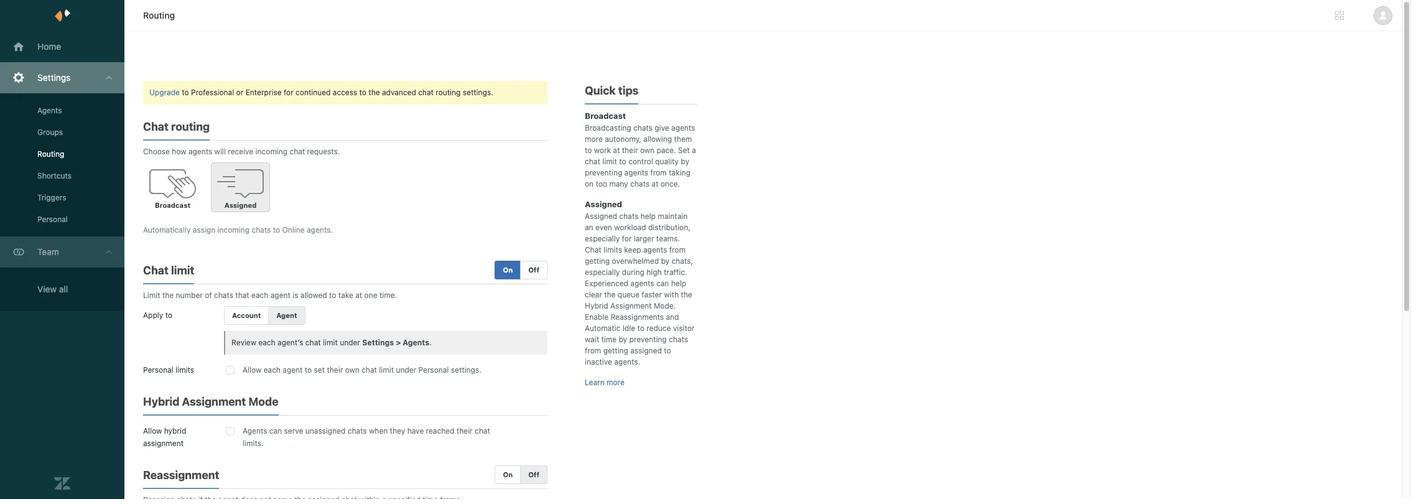 Task type: vqa. For each thing, say whether or not it's contained in the screenshot.
Tabs "tab list" on the top of page
no



Task type: locate. For each thing, give the bounding box(es) containing it.
agents. down assigned
[[614, 357, 640, 367]]

chat
[[143, 120, 169, 133], [585, 245, 602, 255], [143, 264, 169, 277]]

0 vertical spatial on
[[503, 266, 513, 274]]

broadcasting
[[585, 123, 631, 133]]

allow down review
[[243, 365, 262, 375]]

incoming right receive on the top left of page
[[256, 147, 288, 156]]

agents left will in the left top of the page
[[189, 147, 212, 156]]

incoming
[[256, 147, 288, 156], [218, 225, 250, 235]]

2 vertical spatial agents
[[243, 426, 267, 436]]

agents down larger
[[643, 245, 667, 255]]

or
[[236, 88, 243, 97]]

1 vertical spatial agents.
[[614, 357, 640, 367]]

for down workload
[[622, 234, 632, 243]]

hybrid up enable
[[585, 301, 608, 311]]

their right set
[[327, 365, 343, 375]]

broadcast for broadcast broadcasting chats give agents more autonomy, allowing them to work at their own pace. set a chat limit to control quality by preventing agents from taking on too many chats at once.
[[585, 111, 626, 121]]

1 horizontal spatial allow
[[243, 365, 262, 375]]

personal down 'triggers'
[[37, 215, 68, 224]]

especially down even
[[585, 234, 620, 243]]

1 vertical spatial for
[[622, 234, 632, 243]]

pace.
[[657, 146, 676, 155]]

each right that
[[251, 291, 268, 300]]

each for review
[[258, 338, 275, 347]]

2 horizontal spatial by
[[681, 157, 689, 166]]

from down quality
[[650, 168, 667, 177]]

broadcast up broadcasting
[[585, 111, 626, 121]]

chat routing
[[143, 120, 210, 133]]

1 horizontal spatial incoming
[[256, 147, 288, 156]]

chats up workload
[[619, 212, 639, 221]]

1 horizontal spatial agents.
[[614, 357, 640, 367]]

1 vertical spatial assignment
[[182, 395, 246, 408]]

0 horizontal spatial agents
[[37, 106, 62, 115]]

faster
[[642, 290, 662, 299]]

account
[[232, 311, 261, 319]]

agents
[[37, 106, 62, 115], [403, 338, 429, 347], [243, 426, 267, 436]]

agents. right 'online'
[[307, 225, 333, 235]]

maintain
[[658, 212, 688, 221]]

agent's
[[278, 338, 303, 347]]

0 horizontal spatial help
[[641, 212, 656, 221]]

at down autonomy,
[[613, 146, 620, 155]]

2 vertical spatial from
[[585, 346, 601, 355]]

1 vertical spatial incoming
[[218, 225, 250, 235]]

1 horizontal spatial agents
[[243, 426, 267, 436]]

0 horizontal spatial settings
[[37, 72, 71, 83]]

0 vertical spatial off
[[528, 266, 540, 274]]

broadcast
[[585, 111, 626, 121], [155, 201, 190, 209]]

under up allow each agent to set their own chat limit under personal settings.
[[340, 338, 360, 347]]

team
[[37, 246, 59, 257]]

1 horizontal spatial for
[[622, 234, 632, 243]]

with
[[664, 290, 679, 299]]

2 on from the top
[[503, 470, 513, 479]]

0 vertical spatial off button
[[520, 261, 548, 279]]

limit
[[602, 157, 617, 166], [171, 264, 194, 277], [323, 338, 338, 347], [379, 365, 394, 375]]

for left "continued"
[[284, 88, 294, 97]]

online
[[282, 225, 305, 235]]

broadcast up automatically
[[155, 201, 190, 209]]

chat down work
[[585, 157, 600, 166]]

2 off from the top
[[528, 470, 540, 479]]

1 vertical spatial under
[[396, 365, 416, 375]]

0 horizontal spatial routing
[[171, 120, 210, 133]]

0 vertical spatial routing
[[143, 10, 175, 21]]

inactive
[[585, 357, 612, 367]]

to
[[182, 88, 189, 97], [359, 88, 366, 97], [585, 146, 592, 155], [619, 157, 626, 166], [273, 225, 280, 235], [329, 291, 336, 300], [165, 311, 172, 320], [638, 324, 645, 333], [664, 346, 671, 355], [305, 365, 312, 375]]

0 horizontal spatial their
[[327, 365, 343, 375]]

2 on button from the top
[[495, 465, 521, 484]]

chat for chat limit
[[143, 264, 169, 277]]

1 off button from the top
[[520, 261, 548, 279]]

can down high
[[657, 279, 669, 288]]

their down autonomy,
[[622, 146, 638, 155]]

0 horizontal spatial under
[[340, 338, 360, 347]]

from
[[650, 168, 667, 177], [669, 245, 686, 255], [585, 346, 601, 355]]

1 on button from the top
[[495, 261, 521, 279]]

too
[[596, 179, 607, 189]]

broadcast inside broadcast broadcasting chats give agents more autonomy, allowing them to work at their own pace. set a chat limit to control quality by preventing agents from taking on too many chats at once.
[[585, 111, 626, 121]]

1 horizontal spatial limits
[[604, 245, 622, 255]]

1 vertical spatial off
[[528, 470, 540, 479]]

chats right many
[[630, 179, 650, 189]]

0 vertical spatial their
[[622, 146, 638, 155]]

>
[[396, 338, 401, 347]]

can
[[657, 279, 669, 288], [269, 426, 282, 436]]

1 vertical spatial routing
[[37, 149, 64, 159]]

help down traffic.
[[671, 279, 686, 288]]

at left once. on the top left of the page
[[652, 179, 659, 189]]

upgrade to professional or enterprise for continued access to the advanced chat routing settings.
[[149, 88, 493, 97]]

0 vertical spatial by
[[681, 157, 689, 166]]

at left one
[[355, 291, 362, 300]]

personal down apply to on the bottom
[[143, 365, 173, 375]]

agents can serve unassigned chats when they have reached their chat limits.
[[243, 426, 492, 448]]

2 vertical spatial at
[[355, 291, 362, 300]]

chat inside assigned assigned chats help maintain an even workload distribution, especially for larger teams. chat limits keep agents from getting overwhelmed by chats, especially during high traffic. experienced agents can help clear the queue faster with the hybrid assignment mode. enable reassignments and automatic idle to reduce visitor wait time by preventing chats from getting assigned to inactive agents.
[[585, 245, 602, 255]]

0 vertical spatial agents.
[[307, 225, 333, 235]]

2 horizontal spatial at
[[652, 179, 659, 189]]

getting up experienced on the bottom left of the page
[[585, 256, 610, 266]]

0 vertical spatial under
[[340, 338, 360, 347]]

by up traffic.
[[661, 256, 670, 266]]

agent left set
[[283, 365, 303, 375]]

1 vertical spatial help
[[671, 279, 686, 288]]

1 horizontal spatial personal
[[143, 365, 173, 375]]

1 horizontal spatial routing
[[436, 88, 461, 97]]

1 vertical spatial by
[[661, 256, 670, 266]]

0 horizontal spatial routing
[[37, 149, 64, 159]]

personal down .
[[419, 365, 449, 375]]

0 vertical spatial agents
[[37, 106, 62, 115]]

preventing up too
[[585, 168, 622, 177]]

and
[[666, 312, 679, 322]]

getting down time
[[603, 346, 628, 355]]

assigned up automatically assign incoming chats to online agents.
[[224, 201, 257, 209]]

1 vertical spatial at
[[652, 179, 659, 189]]

reassignments
[[611, 312, 664, 322]]

can left serve
[[269, 426, 282, 436]]

1 horizontal spatial own
[[640, 146, 655, 155]]

hybrid
[[585, 301, 608, 311], [143, 395, 179, 408]]

under
[[340, 338, 360, 347], [396, 365, 416, 375]]

1 horizontal spatial preventing
[[629, 335, 667, 344]]

their right reached on the bottom left of the page
[[457, 426, 473, 436]]

agents up groups
[[37, 106, 62, 115]]

1 vertical spatial agents
[[403, 338, 429, 347]]

agents
[[671, 123, 695, 133], [189, 147, 212, 156], [625, 168, 648, 177], [643, 245, 667, 255], [631, 279, 654, 288]]

1 horizontal spatial assignment
[[611, 301, 652, 311]]

0 vertical spatial on button
[[495, 261, 521, 279]]

1 vertical spatial allow
[[143, 426, 162, 436]]

assigned up even
[[585, 212, 617, 221]]

help up workload
[[641, 212, 656, 221]]

allow each agent to set their own chat limit under personal settings.
[[243, 365, 482, 375]]

1 on from the top
[[503, 266, 513, 274]]

0 vertical spatial incoming
[[256, 147, 288, 156]]

them
[[674, 134, 692, 144]]

hybrid
[[164, 426, 186, 436]]

keep
[[624, 245, 641, 255]]

more right "learn"
[[607, 378, 625, 387]]

help
[[641, 212, 656, 221], [671, 279, 686, 288]]

1 vertical spatial more
[[607, 378, 625, 387]]

chat up limit
[[143, 264, 169, 277]]

chat down an
[[585, 245, 602, 255]]

by inside broadcast broadcasting chats give agents more autonomy, allowing them to work at their own pace. set a chat limit to control quality by preventing agents from taking on too many chats at once.
[[681, 157, 689, 166]]

agent
[[271, 291, 291, 300], [283, 365, 303, 375]]

1 vertical spatial can
[[269, 426, 282, 436]]

0 vertical spatial help
[[641, 212, 656, 221]]

home
[[37, 41, 61, 52]]

0 vertical spatial preventing
[[585, 168, 622, 177]]

routing right advanced
[[436, 88, 461, 97]]

limits up hybrid assignment mode
[[176, 365, 194, 375]]

from up chats,
[[669, 245, 686, 255]]

chat right reached on the bottom left of the page
[[475, 426, 490, 436]]

especially up experienced on the bottom left of the page
[[585, 268, 620, 277]]

autonomy,
[[605, 134, 641, 144]]

of
[[205, 291, 212, 300]]

allow up assignment
[[143, 426, 162, 436]]

have
[[407, 426, 424, 436]]

0 vertical spatial for
[[284, 88, 294, 97]]

the left advanced
[[369, 88, 380, 97]]

triggers
[[37, 193, 66, 202]]

off button for reassignment
[[520, 465, 548, 484]]

to right the apply
[[165, 311, 172, 320]]

0 horizontal spatial incoming
[[218, 225, 250, 235]]

1 vertical spatial on
[[503, 470, 513, 479]]

1 horizontal spatial broadcast
[[585, 111, 626, 121]]

broadcast broadcasting chats give agents more autonomy, allowing them to work at their own pace. set a chat limit to control quality by preventing agents from taking on too many chats at once.
[[585, 111, 696, 189]]

agents.
[[307, 225, 333, 235], [614, 357, 640, 367]]

settings down the home
[[37, 72, 71, 83]]

more up work
[[585, 134, 603, 144]]

1 vertical spatial routing
[[171, 120, 210, 133]]

assignment up the hybrid
[[182, 395, 246, 408]]

1 off from the top
[[528, 266, 540, 274]]

0 vertical spatial broadcast
[[585, 111, 626, 121]]

limit down work
[[602, 157, 617, 166]]

allow
[[243, 365, 262, 375], [143, 426, 162, 436]]

preventing inside assigned assigned chats help maintain an even workload distribution, especially for larger teams. chat limits keep agents from getting overwhelmed by chats, especially during high traffic. experienced agents can help clear the queue faster with the hybrid assignment mode. enable reassignments and automatic idle to reduce visitor wait time by preventing chats from getting assigned to inactive agents.
[[629, 335, 667, 344]]

0 horizontal spatial assignment
[[182, 395, 246, 408]]

1 horizontal spatial help
[[671, 279, 686, 288]]

incoming right assign
[[218, 225, 250, 235]]

assigned down too
[[585, 199, 622, 209]]

hybrid assignment mode
[[143, 395, 278, 408]]

1 horizontal spatial hybrid
[[585, 301, 608, 311]]

can inside the agents can serve unassigned chats when they have reached their chat limits.
[[269, 426, 282, 436]]

1 especially from the top
[[585, 234, 620, 243]]

settings left >
[[362, 338, 394, 347]]

1 vertical spatial agent
[[283, 365, 303, 375]]

set
[[678, 146, 690, 155]]

under down >
[[396, 365, 416, 375]]

2 vertical spatial each
[[264, 365, 281, 375]]

preventing up assigned
[[629, 335, 667, 344]]

own
[[640, 146, 655, 155], [345, 365, 360, 375]]

take
[[338, 291, 353, 300]]

the right with
[[681, 290, 692, 299]]

chat up choose
[[143, 120, 169, 133]]

on
[[503, 266, 513, 274], [503, 470, 513, 479]]

assignment down queue
[[611, 301, 652, 311]]

1 vertical spatial preventing
[[629, 335, 667, 344]]

2 horizontal spatial agents
[[403, 338, 429, 347]]

1 horizontal spatial settings
[[362, 338, 394, 347]]

on button
[[495, 261, 521, 279], [495, 465, 521, 484]]

0 vertical spatial limits
[[604, 245, 622, 255]]

1 horizontal spatial can
[[657, 279, 669, 288]]

chat
[[418, 88, 434, 97], [290, 147, 305, 156], [585, 157, 600, 166], [305, 338, 321, 347], [362, 365, 377, 375], [475, 426, 490, 436]]

agents up limits.
[[243, 426, 267, 436]]

agents right >
[[403, 338, 429, 347]]

2 horizontal spatial their
[[622, 146, 638, 155]]

own right set
[[345, 365, 360, 375]]

0 horizontal spatial agents.
[[307, 225, 333, 235]]

by
[[681, 157, 689, 166], [661, 256, 670, 266], [619, 335, 627, 344]]

teams.
[[656, 234, 680, 243]]

on for chat limit
[[503, 266, 513, 274]]

agents for agents can serve unassigned chats when they have reached their chat limits.
[[243, 426, 267, 436]]

is
[[293, 291, 298, 300]]

getting
[[585, 256, 610, 266], [603, 346, 628, 355]]

limits left keep
[[604, 245, 622, 255]]

0 horizontal spatial broadcast
[[155, 201, 190, 209]]

1 horizontal spatial their
[[457, 426, 473, 436]]

off button
[[520, 261, 548, 279], [520, 465, 548, 484]]

by down idle
[[619, 335, 627, 344]]

each right review
[[258, 338, 275, 347]]

requests.
[[307, 147, 340, 156]]

professional
[[191, 88, 234, 97]]

especially
[[585, 234, 620, 243], [585, 268, 620, 277]]

1 vertical spatial from
[[669, 245, 686, 255]]

agent left is
[[271, 291, 291, 300]]

allow inside allow hybrid assignment
[[143, 426, 162, 436]]

0 vertical spatial settings.
[[463, 88, 493, 97]]

off for reassignment
[[528, 470, 540, 479]]

0 horizontal spatial preventing
[[585, 168, 622, 177]]

for
[[284, 88, 294, 97], [622, 234, 632, 243]]

chat right agent's
[[305, 338, 321, 347]]

routing up how
[[171, 120, 210, 133]]

1 vertical spatial on button
[[495, 465, 521, 484]]

by down set
[[681, 157, 689, 166]]

automatically
[[143, 225, 191, 235]]

personal for personal limits
[[143, 365, 173, 375]]

own up "control"
[[640, 146, 655, 155]]

can inside assigned assigned chats help maintain an even workload distribution, especially for larger teams. chat limits keep agents from getting overwhelmed by chats, especially during high traffic. experienced agents can help clear the queue faster with the hybrid assignment mode. enable reassignments and automatic idle to reduce visitor wait time by preventing chats from getting assigned to inactive agents.
[[657, 279, 669, 288]]

will
[[214, 147, 226, 156]]

0 vertical spatial at
[[613, 146, 620, 155]]

1 vertical spatial hybrid
[[143, 395, 179, 408]]

chats left when at the left of the page
[[348, 426, 367, 436]]

0 horizontal spatial more
[[585, 134, 603, 144]]

agent button
[[268, 306, 305, 325]]

0 horizontal spatial own
[[345, 365, 360, 375]]

off for chat limit
[[528, 266, 540, 274]]

0 horizontal spatial can
[[269, 426, 282, 436]]

2 horizontal spatial from
[[669, 245, 686, 255]]

receive
[[228, 147, 253, 156]]

hybrid up the hybrid
[[143, 395, 179, 408]]

on button for reassignment
[[495, 465, 521, 484]]

2 vertical spatial chat
[[143, 264, 169, 277]]

0 vertical spatial can
[[657, 279, 669, 288]]

visitor
[[673, 324, 695, 333]]

agents. inside assigned assigned chats help maintain an even workload distribution, especially for larger teams. chat limits keep agents from getting overwhelmed by chats, especially during high traffic. experienced agents can help clear the queue faster with the hybrid assignment mode. enable reassignments and automatic idle to reduce visitor wait time by preventing chats from getting assigned to inactive agents.
[[614, 357, 640, 367]]

allowed
[[300, 291, 327, 300]]

enterprise
[[246, 88, 282, 97]]

chat left requests.
[[290, 147, 305, 156]]

0 vertical spatial allow
[[243, 365, 262, 375]]

2 off button from the top
[[520, 465, 548, 484]]

1 horizontal spatial from
[[650, 168, 667, 177]]

2 vertical spatial by
[[619, 335, 627, 344]]

0 vertical spatial from
[[650, 168, 667, 177]]

personal limits
[[143, 365, 194, 375]]

limits
[[604, 245, 622, 255], [176, 365, 194, 375]]

1 vertical spatial their
[[327, 365, 343, 375]]

1 vertical spatial settings
[[362, 338, 394, 347]]

0 horizontal spatial personal
[[37, 215, 68, 224]]

each up mode
[[264, 365, 281, 375]]

from inside broadcast broadcasting chats give agents more autonomy, allowing them to work at their own pace. set a chat limit to control quality by preventing agents from taking on too many chats at once.
[[650, 168, 667, 177]]

assigned for assigned assigned chats help maintain an even workload distribution, especially for larger teams. chat limits keep agents from getting overwhelmed by chats, especially during high traffic. experienced agents can help clear the queue faster with the hybrid assignment mode. enable reassignments and automatic idle to reduce visitor wait time by preventing chats from getting assigned to inactive agents.
[[585, 199, 622, 209]]

agents inside the agents can serve unassigned chats when they have reached their chat limits.
[[243, 426, 267, 436]]

from down wait
[[585, 346, 601, 355]]

0 horizontal spatial limits
[[176, 365, 194, 375]]

0 vertical spatial hybrid
[[585, 301, 608, 311]]

their
[[622, 146, 638, 155], [327, 365, 343, 375], [457, 426, 473, 436]]

settings
[[37, 72, 71, 83], [362, 338, 394, 347]]

off button for chat limit
[[520, 261, 548, 279]]



Task type: describe. For each thing, give the bounding box(es) containing it.
experienced
[[585, 279, 629, 288]]

chats down visitor
[[669, 335, 688, 344]]

automatically assign incoming chats to online agents.
[[143, 225, 333, 235]]

0 vertical spatial settings
[[37, 72, 71, 83]]

one
[[364, 291, 377, 300]]

own inside broadcast broadcasting chats give agents more autonomy, allowing them to work at their own pace. set a chat limit to control quality by preventing agents from taking on too many chats at once.
[[640, 146, 655, 155]]

upgrade link
[[149, 88, 180, 97]]

reached
[[426, 426, 455, 436]]

chats,
[[672, 256, 693, 266]]

upgrade
[[149, 88, 180, 97]]

each for allow
[[264, 365, 281, 375]]

to right assigned
[[664, 346, 671, 355]]

.
[[429, 338, 432, 347]]

0 vertical spatial getting
[[585, 256, 610, 266]]

continued
[[296, 88, 331, 97]]

chat inside broadcast broadcasting chats give agents more autonomy, allowing them to work at their own pace. set a chat limit to control quality by preventing agents from taking on too many chats at once.
[[585, 157, 600, 166]]

larger
[[634, 234, 654, 243]]

learn
[[585, 378, 605, 387]]

chat down review each agent's chat limit under settings > agents .
[[362, 365, 377, 375]]

groups
[[37, 128, 63, 137]]

chats inside the agents can serve unassigned chats when they have reached their chat limits.
[[348, 426, 367, 436]]

agents down "control"
[[625, 168, 648, 177]]

on button for chat limit
[[495, 261, 521, 279]]

zendesk products image
[[1335, 11, 1344, 20]]

1 vertical spatial settings.
[[451, 365, 482, 375]]

limit the number of chats that each agent is allowed to take at one time.
[[143, 291, 397, 300]]

enable
[[585, 312, 609, 322]]

0 vertical spatial each
[[251, 291, 268, 300]]

that
[[235, 291, 249, 300]]

to left set
[[305, 365, 312, 375]]

on for reassignment
[[503, 470, 513, 479]]

chat inside the agents can serve unassigned chats when they have reached their chat limits.
[[475, 426, 490, 436]]

limit up set
[[323, 338, 338, 347]]

hybrid inside assigned assigned chats help maintain an even workload distribution, especially for larger teams. chat limits keep agents from getting overwhelmed by chats, especially during high traffic. experienced agents can help clear the queue faster with the hybrid assignment mode. enable reassignments and automatic idle to reduce visitor wait time by preventing chats from getting assigned to inactive agents.
[[585, 301, 608, 311]]

wait
[[585, 335, 599, 344]]

limit up number
[[171, 264, 194, 277]]

access
[[333, 88, 357, 97]]

allowing
[[643, 134, 672, 144]]

workload
[[614, 223, 646, 232]]

limit inside broadcast broadcasting chats give agents more autonomy, allowing them to work at their own pace. set a chat limit to control quality by preventing agents from taking on too many chats at once.
[[602, 157, 617, 166]]

learn more
[[585, 378, 625, 387]]

to down reassignments
[[638, 324, 645, 333]]

the down experienced on the bottom left of the page
[[604, 290, 616, 299]]

1 horizontal spatial more
[[607, 378, 625, 387]]

tips
[[618, 84, 639, 97]]

assigned for assigned
[[224, 201, 257, 209]]

to left "control"
[[619, 157, 626, 166]]

chats up allowing
[[633, 123, 653, 133]]

their inside broadcast broadcasting chats give agents more autonomy, allowing them to work at their own pace. set a chat limit to control quality by preventing agents from taking on too many chats at once.
[[622, 146, 638, 155]]

limit down review each agent's chat limit under settings > agents .
[[379, 365, 394, 375]]

an
[[585, 223, 593, 232]]

1 vertical spatial getting
[[603, 346, 628, 355]]

choose
[[143, 147, 170, 156]]

distribution,
[[648, 223, 691, 232]]

chats right of
[[214, 291, 233, 300]]

choose how agents will receive incoming chat requests.
[[143, 147, 340, 156]]

mode.
[[654, 301, 676, 311]]

overwhelmed
[[612, 256, 659, 266]]

allow for allow each agent to set their own chat limit under personal settings.
[[243, 365, 262, 375]]

1 vertical spatial limits
[[176, 365, 194, 375]]

they
[[390, 426, 405, 436]]

to right upgrade link
[[182, 88, 189, 97]]

for inside assigned assigned chats help maintain an even workload distribution, especially for larger teams. chat limits keep agents from getting overwhelmed by chats, especially during high traffic. experienced agents can help clear the queue faster with the hybrid assignment mode. enable reassignments and automatic idle to reduce visitor wait time by preventing chats from getting assigned to inactive agents.
[[622, 234, 632, 243]]

more inside broadcast broadcasting chats give agents more autonomy, allowing them to work at their own pace. set a chat limit to control quality by preventing agents from taking on too many chats at once.
[[585, 134, 603, 144]]

quality
[[655, 157, 679, 166]]

quick
[[585, 84, 616, 97]]

work
[[594, 146, 611, 155]]

personal for personal
[[37, 215, 68, 224]]

preventing inside broadcast broadcasting chats give agents more autonomy, allowing them to work at their own pace. set a chat limit to control quality by preventing agents from taking on too many chats at once.
[[585, 168, 622, 177]]

reassignment
[[143, 469, 219, 482]]

review
[[231, 338, 256, 347]]

to left take
[[329, 291, 336, 300]]

chat right advanced
[[418, 88, 434, 97]]

even
[[596, 223, 612, 232]]

limits inside assigned assigned chats help maintain an even workload distribution, especially for larger teams. chat limits keep agents from getting overwhelmed by chats, especially during high traffic. experienced agents can help clear the queue faster with the hybrid assignment mode. enable reassignments and automatic idle to reduce visitor wait time by preventing chats from getting assigned to inactive agents.
[[604, 245, 622, 255]]

quick tips
[[585, 84, 639, 97]]

0 horizontal spatial from
[[585, 346, 601, 355]]

taking
[[669, 168, 691, 177]]

to left 'online'
[[273, 225, 280, 235]]

automatic
[[585, 324, 621, 333]]

view
[[37, 284, 57, 294]]

high
[[647, 268, 662, 277]]

chats left 'online'
[[252, 225, 271, 235]]

view all
[[37, 284, 68, 294]]

mode
[[249, 395, 278, 408]]

limits.
[[243, 439, 264, 448]]

apply
[[143, 311, 163, 320]]

assigned
[[630, 346, 662, 355]]

traffic.
[[664, 268, 687, 277]]

once.
[[661, 179, 680, 189]]

how
[[172, 147, 186, 156]]

reduce
[[647, 324, 671, 333]]

1 horizontal spatial by
[[661, 256, 670, 266]]

assign
[[193, 225, 215, 235]]

broadcast for broadcast
[[155, 201, 190, 209]]

number
[[176, 291, 203, 300]]

2 horizontal spatial personal
[[419, 365, 449, 375]]

their inside the agents can serve unassigned chats when they have reached their chat limits.
[[457, 426, 473, 436]]

learn more link
[[585, 378, 625, 387]]

agents down during
[[631, 279, 654, 288]]

1 horizontal spatial under
[[396, 365, 416, 375]]

assigned assigned chats help maintain an even workload distribution, especially for larger teams. chat limits keep agents from getting overwhelmed by chats, especially during high traffic. experienced agents can help clear the queue faster with the hybrid assignment mode. enable reassignments and automatic idle to reduce visitor wait time by preventing chats from getting assigned to inactive agents.
[[585, 199, 695, 367]]

queue
[[618, 290, 640, 299]]

chat limit
[[143, 264, 194, 277]]

chat for chat routing
[[143, 120, 169, 133]]

agent
[[276, 311, 297, 319]]

agents for agents
[[37, 106, 62, 115]]

many
[[609, 179, 628, 189]]

time.
[[380, 291, 397, 300]]

agents up them
[[671, 123, 695, 133]]

to left work
[[585, 146, 592, 155]]

review each agent's chat limit under settings > agents .
[[231, 338, 432, 347]]

account button
[[224, 306, 269, 325]]

0 vertical spatial agent
[[271, 291, 291, 300]]

control
[[629, 157, 653, 166]]

the right limit
[[162, 291, 174, 300]]

allow for allow hybrid assignment
[[143, 426, 162, 436]]

2 especially from the top
[[585, 268, 620, 277]]

0 horizontal spatial hybrid
[[143, 395, 179, 408]]

advanced
[[382, 88, 416, 97]]

1 horizontal spatial at
[[613, 146, 620, 155]]

0 horizontal spatial for
[[284, 88, 294, 97]]

to right access
[[359, 88, 366, 97]]

assignment inside assigned assigned chats help maintain an even workload distribution, especially for larger teams. chat limits keep agents from getting overwhelmed by chats, especially during high traffic. experienced agents can help clear the queue faster with the hybrid assignment mode. enable reassignments and automatic idle to reduce visitor wait time by preventing chats from getting assigned to inactive agents.
[[611, 301, 652, 311]]

when
[[369, 426, 388, 436]]

limit
[[143, 291, 160, 300]]

clear
[[585, 290, 602, 299]]

shortcuts
[[37, 171, 72, 180]]

give
[[655, 123, 669, 133]]

set
[[314, 365, 325, 375]]

allow hybrid assignment
[[143, 426, 186, 448]]

assignment
[[143, 439, 184, 448]]



